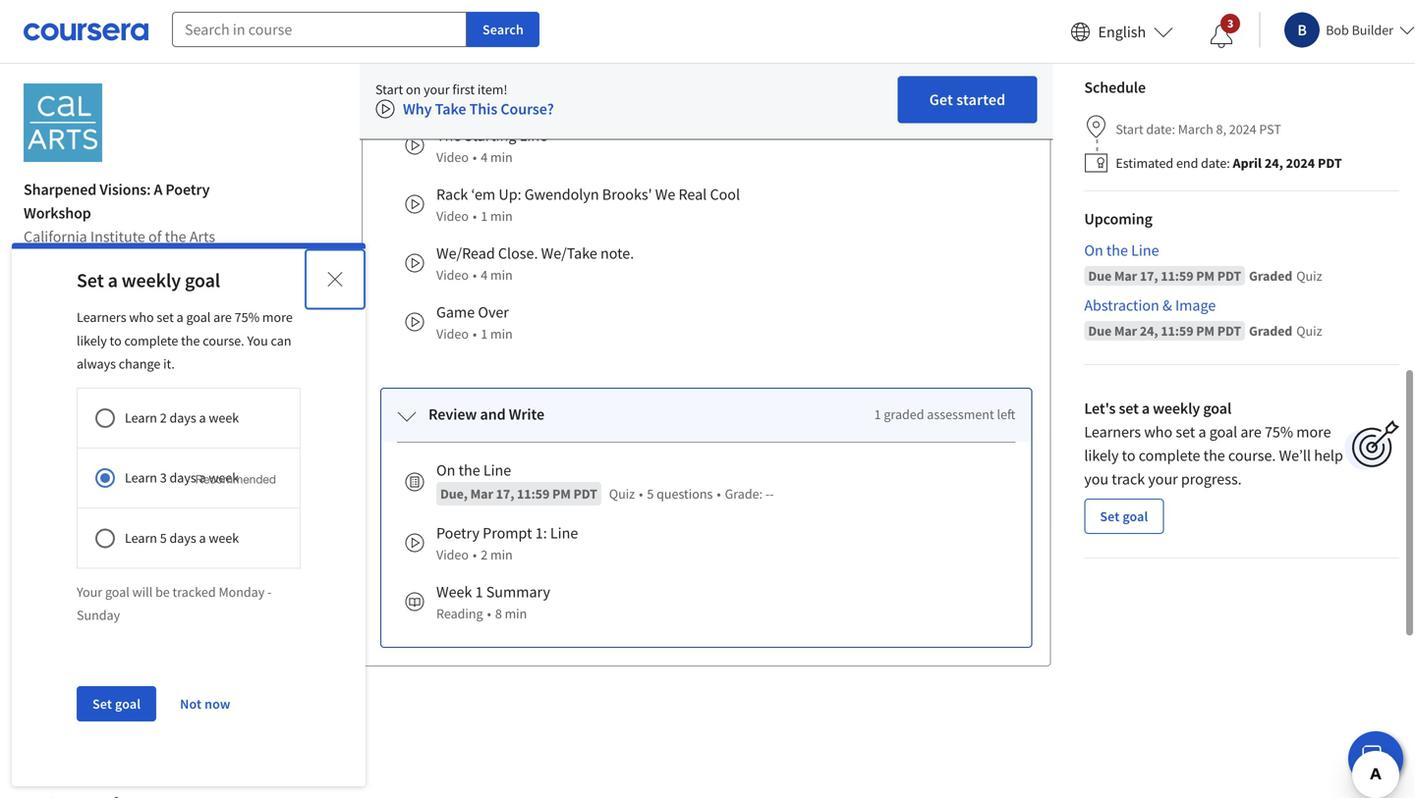Task type: vqa. For each thing, say whether or not it's contained in the screenshot.
Career
no



Task type: locate. For each thing, give the bounding box(es) containing it.
1 horizontal spatial 75%
[[1265, 423, 1293, 442]]

1 left graded on the right of the page
[[874, 406, 881, 424]]

summary
[[486, 583, 550, 602]]

1 vertical spatial learners
[[1084, 423, 1141, 442]]

you
[[247, 332, 268, 350]]

2 down prompt
[[481, 546, 488, 564]]

1 vertical spatial date:
[[1201, 154, 1230, 172]]

week up reading in the left bottom of the page
[[436, 583, 472, 602]]

0 vertical spatial likely
[[77, 332, 107, 350]]

learn down week 5 link
[[125, 530, 157, 547]]

line down course?
[[519, 126, 547, 145]]

8,
[[1216, 120, 1226, 138]]

1 vertical spatial quiz
[[1296, 322, 1322, 340]]

are for we'll
[[1241, 423, 1262, 442]]

complete for your
[[1139, 446, 1200, 466]]

1 horizontal spatial to
[[1122, 446, 1136, 466]]

0 vertical spatial your
[[424, 81, 450, 98]]

week 1
[[93, 338, 140, 358]]

11:59 for line
[[1161, 267, 1193, 285]]

week up week 2
[[93, 338, 129, 358]]

line for on the line due mar 17, 11:59 pm pdt graded quiz
[[1131, 241, 1159, 260]]

item!
[[477, 81, 508, 98]]

1 vertical spatial 24,
[[1140, 322, 1158, 340]]

goal down arts
[[185, 268, 220, 293]]

pdt up poetry prompt 1: line video • 2 min
[[573, 486, 597, 503]]

11:59 up &
[[1161, 267, 1193, 285]]

will
[[132, 584, 153, 601]]

more for help
[[1296, 423, 1331, 442]]

1 vertical spatial your
[[1148, 470, 1178, 489]]

video inside poetry prompt 1: line video • 2 min
[[436, 546, 469, 564]]

set goal for the topmost set goal button
[[1100, 508, 1148, 526]]

1 vertical spatial 17,
[[496, 486, 514, 503]]

1 learn from the top
[[125, 409, 157, 427]]

set left 'forums'
[[92, 696, 112, 713]]

2 due from the top
[[1088, 322, 1112, 340]]

pm inside on the line due mar 17, 11:59 pm pdt graded quiz
[[1196, 267, 1215, 285]]

first
[[452, 81, 475, 98]]

1 vertical spatial to
[[1122, 446, 1136, 466]]

75% inside the learners who set a goal are 75% more likely to complete the course. we'll help you track your progress.
[[1265, 423, 1293, 442]]

likely inside learners who set a goal are 75% more likely to complete the course. you can always change it.
[[77, 332, 107, 350]]

learners down let's
[[1084, 423, 1141, 442]]

quiz down the abstraction & image link
[[1296, 322, 1322, 340]]

1 vertical spatial course.
[[1228, 446, 1276, 466]]

to inside the learners who set a goal are 75% more likely to complete the course. we'll help you track your progress.
[[1122, 446, 1136, 466]]

3 inside dropdown button
[[1227, 16, 1234, 31]]

4 inside the starting line video • 4 min
[[481, 148, 488, 166]]

5 for learn 5 days a week
[[160, 530, 167, 547]]

2 horizontal spatial 2
[[481, 546, 488, 564]]

0 vertical spatial date:
[[1146, 120, 1175, 138]]

up:
[[499, 185, 521, 204]]

0 vertical spatial poetry
[[166, 180, 210, 200]]

sharpened
[[24, 180, 97, 200]]

1 inside game over video • 1 min
[[481, 325, 488, 343]]

0 horizontal spatial who
[[129, 309, 154, 326]]

0 vertical spatial 75%
[[235, 309, 260, 326]]

1 vertical spatial learn
[[125, 469, 157, 487]]

week down 'always' in the left top of the page
[[93, 377, 129, 397]]

line
[[543, 70, 571, 89], [519, 126, 547, 145], [1131, 241, 1159, 260], [483, 461, 511, 481], [550, 524, 578, 543]]

• inside we/read close. we/take note. video • 4 min
[[473, 266, 477, 284]]

start
[[375, 81, 403, 98], [1116, 120, 1143, 138]]

a down the learn 2 days a week
[[199, 469, 206, 487]]

a for learn 3 days a week
[[199, 469, 206, 487]]

set down the let's set a weekly goal
[[1176, 423, 1195, 442]]

poetry inside poetry prompt 1: line video • 2 min
[[436, 524, 480, 543]]

graded for image
[[1249, 322, 1292, 340]]

a for learn 2 days a week
[[199, 409, 206, 427]]

• inside week 1 summary reading • 8 min
[[487, 605, 491, 623]]

quiz
[[1296, 267, 1322, 285], [1296, 322, 1322, 340], [609, 486, 635, 503]]

abstraction
[[1084, 296, 1159, 315]]

video up reading in the left bottom of the page
[[436, 546, 469, 564]]

0 horizontal spatial on
[[436, 461, 455, 481]]

start for start date: march 8, 2024 pst
[[1116, 120, 1143, 138]]

0 vertical spatial quiz
[[1296, 267, 1322, 285]]

2024
[[1229, 120, 1256, 138], [1286, 154, 1315, 172]]

close image
[[323, 268, 347, 291]]

a inside the learners who set a goal are 75% more likely to complete the course. we'll help you track your progress.
[[1198, 423, 1206, 442]]

11:59 for image
[[1161, 322, 1193, 340]]

forums
[[124, 696, 176, 715]]

course. inside learners who set a goal are 75% more likely to complete the course. you can always change it.
[[203, 332, 244, 350]]

your right 'on' at the top left
[[424, 81, 450, 98]]

more inside learners who set a goal are 75% more likely to complete the course. you can always change it.
[[262, 309, 293, 326]]

track
[[1112, 470, 1145, 489]]

mar for the
[[1114, 267, 1137, 285]]

1 horizontal spatial learners
[[1084, 423, 1141, 442]]

the inside learners who set a goal are 75% more likely to complete the course. you can always change it.
[[181, 332, 200, 350]]

- for quiz • 5 questions • grade: --
[[765, 486, 770, 503]]

quiz left questions
[[609, 486, 635, 503]]

course. for we'll
[[1228, 446, 1276, 466]]

on for on the line due mar 17, 11:59 pm pdt graded quiz
[[1084, 241, 1103, 260]]

rack 'em up: gwendolyn brooks' we real cool video • 1 min
[[436, 185, 740, 225]]

2 down week 2 link
[[160, 409, 167, 427]]

start date: march 8, 2024 pst
[[1116, 120, 1281, 138]]

0 vertical spatial who
[[129, 309, 154, 326]]

video
[[436, 148, 469, 166], [436, 207, 469, 225], [436, 266, 469, 284], [436, 325, 469, 343], [436, 546, 469, 564]]

0 horizontal spatial course.
[[203, 332, 244, 350]]

graded inside on the line due mar 17, 11:59 pm pdt graded quiz
[[1249, 267, 1292, 285]]

0 vertical spatial 4
[[481, 148, 488, 166]]

who inside the learners who set a goal are 75% more likely to complete the course. we'll help you track your progress.
[[1144, 423, 1173, 442]]

1 horizontal spatial are
[[1241, 423, 1262, 442]]

goal left will
[[105, 584, 130, 601]]

1 horizontal spatial who
[[1144, 423, 1173, 442]]

week up learn 5 days a week
[[209, 469, 239, 487]]

0 horizontal spatial poetry
[[166, 180, 210, 200]]

set goal button down track
[[1084, 499, 1164, 535]]

2 down change
[[132, 377, 140, 397]]

• down 'em
[[473, 207, 477, 225]]

grade:
[[725, 486, 763, 503]]

pst
[[1259, 120, 1281, 138]]

0 horizontal spatial 24,
[[1140, 322, 1158, 340]]

75% for we'll
[[1265, 423, 1293, 442]]

0 horizontal spatial 17,
[[496, 486, 514, 503]]

week 1 link
[[19, 328, 264, 368]]

3 inside set a weekly goal 'option group'
[[160, 469, 167, 487]]

2 horizontal spatial 3
[[1227, 16, 1234, 31]]

1 vertical spatial graded
[[1249, 322, 1292, 340]]

1 horizontal spatial 2
[[160, 409, 167, 427]]

0 vertical spatial 2
[[132, 377, 140, 397]]

goal
[[185, 268, 220, 293], [186, 309, 211, 326], [1203, 399, 1232, 419], [1209, 423, 1237, 442], [1123, 508, 1148, 526], [105, 584, 130, 601], [115, 696, 141, 713]]

mar down abstraction
[[1114, 322, 1137, 340]]

learners inside the learners who set a goal are 75% more likely to complete the course. we'll help you track your progress.
[[1084, 423, 1141, 442]]

• inside poetry prompt 1: line video • 2 min
[[473, 546, 477, 564]]

1 horizontal spatial set goal
[[1100, 508, 1148, 526]]

goal up progress.
[[1209, 423, 1237, 442]]

video down rack
[[436, 207, 469, 225]]

brooks'
[[602, 185, 652, 204]]

the down upcoming
[[1106, 241, 1128, 260]]

2 vertical spatial week
[[209, 530, 239, 547]]

- for your goal will be tracked monday - sunday
[[267, 584, 272, 601]]

learners who set a goal are 75% more likely to complete the course. we'll help you track your progress.
[[1084, 423, 1343, 489]]

grades
[[47, 598, 95, 617]]

set goal down track
[[1100, 508, 1148, 526]]

2 inside set a weekly goal 'option group'
[[160, 409, 167, 427]]

your
[[77, 584, 102, 601]]

1 vertical spatial weekly
[[1153, 399, 1200, 419]]

0 horizontal spatial 2
[[132, 377, 140, 397]]

pdt right april
[[1318, 154, 1342, 172]]

weekly up the learners who set a goal are 75% more likely to complete the course. we'll help you track your progress.
[[1153, 399, 1200, 419]]

set goal button inside set a weekly goal dialog
[[77, 687, 156, 722]]

set goal button left not
[[77, 687, 156, 722]]

• down we/read
[[473, 266, 477, 284]]

1 horizontal spatial weekly
[[1153, 399, 1200, 419]]

the
[[436, 126, 461, 145]]

0 horizontal spatial 3
[[132, 417, 140, 436]]

set goal inside set a weekly goal dialog
[[92, 696, 141, 713]]

workshop
[[24, 203, 91, 223]]

line down upcoming
[[1131, 241, 1159, 260]]

5
[[647, 486, 654, 503], [132, 495, 140, 515], [160, 530, 167, 547]]

2 inside poetry prompt 1: line video • 2 min
[[481, 546, 488, 564]]

5 for week 5
[[132, 495, 140, 515]]

video down game
[[436, 325, 469, 343]]

quiz inside on the line due mar 17, 11:59 pm pdt graded quiz
[[1296, 267, 1322, 285]]

set down you
[[1100, 508, 1120, 526]]

questions
[[657, 486, 713, 503]]

to
[[110, 332, 122, 350], [1122, 446, 1136, 466]]

pm down image
[[1196, 322, 1215, 340]]

pm up poetry prompt 1: line video • 2 min
[[552, 486, 571, 503]]

1 week from the top
[[209, 409, 239, 427]]

more up help
[[1296, 423, 1331, 442]]

the inside the learners who set a goal are 75% more likely to complete the course. we'll help you track your progress.
[[1203, 446, 1225, 466]]

reading
[[436, 605, 483, 623]]

to up 'always' in the left top of the page
[[110, 332, 122, 350]]

week 4
[[93, 456, 140, 476]]

3 for learn 3 days a week
[[160, 469, 167, 487]]

line inside on the line due mar 17, 11:59 pm pdt graded quiz
[[1131, 241, 1159, 260]]

0 horizontal spatial learners
[[77, 309, 126, 326]]

1 days from the top
[[170, 409, 196, 427]]

4 down we/read
[[481, 266, 488, 284]]

1 vertical spatial complete
[[1139, 446, 1200, 466]]

week for learn 5 days a week
[[209, 530, 239, 547]]

weekly
[[122, 268, 181, 293], [1153, 399, 1200, 419]]

0 vertical spatial 11:59
[[1161, 267, 1193, 285]]

17, down on the line
[[496, 486, 514, 503]]

1 horizontal spatial 17,
[[1140, 267, 1158, 285]]

date: right the end
[[1201, 154, 1230, 172]]

0 vertical spatial 17,
[[1140, 267, 1158, 285]]

2 days from the top
[[170, 469, 196, 487]]

the up progress.
[[1203, 446, 1225, 466]]

mar for &
[[1114, 322, 1137, 340]]

mar inside the abstraction & image due mar 24, 11:59 pm pdt graded quiz
[[1114, 322, 1137, 340]]

on inside on the line due mar 17, 11:59 pm pdt graded quiz
[[1084, 241, 1103, 260]]

quiz inside the abstraction & image due mar 24, 11:59 pm pdt graded quiz
[[1296, 322, 1322, 340]]

get started
[[929, 90, 1006, 109]]

2 horizontal spatial 5
[[647, 486, 654, 503]]

0 horizontal spatial 2024
[[1229, 120, 1256, 138]]

set inside learners who set a goal are 75% more likely to complete the course. you can always change it.
[[157, 309, 174, 326]]

due inside the abstraction & image due mar 24, 11:59 pm pdt graded quiz
[[1088, 322, 1112, 340]]

we'll
[[1279, 446, 1311, 466]]

1 vertical spatial set goal button
[[77, 687, 156, 722]]

0 vertical spatial weekly
[[122, 268, 181, 293]]

1 horizontal spatial on
[[1084, 241, 1103, 260]]

4 down week 3 link
[[132, 456, 140, 476]]

on the line link
[[1084, 239, 1399, 262]]

0 vertical spatial pm
[[1196, 267, 1215, 285]]

min down prompt
[[490, 546, 513, 564]]

line inside about the poetic line dropdown button
[[543, 70, 571, 89]]

3 video from the top
[[436, 266, 469, 284]]

2 vertical spatial days
[[170, 530, 196, 547]]

3 learn from the top
[[125, 530, 157, 547]]

learners inside learners who set a goal are 75% more likely to complete the course. you can always change it.
[[77, 309, 126, 326]]

a for learners who set a goal are 75% more likely to complete the course. you can always change it.
[[177, 309, 183, 326]]

2 vertical spatial 4
[[132, 456, 140, 476]]

set inside the learners who set a goal are 75% more likely to complete the course. we'll help you track your progress.
[[1176, 423, 1195, 442]]

1 up reading in the left bottom of the page
[[475, 583, 483, 602]]

are inside learners who set a goal are 75% more likely to complete the course. you can always change it.
[[213, 309, 232, 326]]

0 vertical spatial learn
[[125, 409, 157, 427]]

due inside on the line due mar 17, 11:59 pm pdt graded quiz
[[1088, 267, 1112, 285]]

video down the
[[436, 148, 469, 166]]

to inside learners who set a goal are 75% more likely to complete the course. you can always change it.
[[110, 332, 122, 350]]

week for week 6
[[93, 535, 129, 554]]

set goal left not
[[92, 696, 141, 713]]

likely up 'always' in the left top of the page
[[77, 332, 107, 350]]

4 video from the top
[[436, 325, 469, 343]]

get started button
[[898, 76, 1037, 123]]

days for 3
[[170, 469, 196, 487]]

set a weekly goal dialog
[[12, 243, 366, 787]]

a down set a weekly goal
[[177, 309, 183, 326]]

week 3
[[93, 417, 140, 436]]

tracked
[[173, 584, 216, 601]]

0 vertical spatial complete
[[124, 332, 178, 350]]

5 video from the top
[[436, 546, 469, 564]]

75% inside learners who set a goal are 75% more likely to complete the course. you can always change it.
[[235, 309, 260, 326]]

goal inside the learners who set a goal are 75% more likely to complete the course. we'll help you track your progress.
[[1209, 423, 1237, 442]]

set a weekly goal
[[77, 268, 220, 293]]

1 down the over
[[481, 325, 488, 343]]

you
[[1084, 470, 1109, 489]]

0 vertical spatial 2024
[[1229, 120, 1256, 138]]

learn for learn 3 days a week
[[125, 469, 157, 487]]

who
[[129, 309, 154, 326], [1144, 423, 1173, 442]]

on the line due mar 17, 11:59 pm pdt graded quiz
[[1084, 241, 1322, 285]]

a right let's
[[1142, 399, 1150, 419]]

likely
[[77, 332, 107, 350], [1084, 446, 1119, 466]]

week 1 summary reading • 8 min
[[436, 583, 550, 623]]

5 left questions
[[647, 486, 654, 503]]

0 vertical spatial set
[[77, 268, 104, 293]]

week
[[93, 338, 129, 358], [93, 377, 129, 397], [93, 417, 129, 436], [93, 456, 129, 476], [93, 495, 129, 515], [93, 535, 129, 554], [436, 583, 472, 602]]

week up week 6
[[93, 495, 129, 515]]

write
[[509, 405, 545, 425]]

the down course material dropdown button
[[181, 332, 200, 350]]

min inside game over video • 1 min
[[490, 325, 513, 343]]

of
[[148, 227, 162, 247]]

1 vertical spatial due
[[1088, 322, 1112, 340]]

2024 right 8,
[[1229, 120, 1256, 138]]

line inside the starting line video • 4 min
[[519, 126, 547, 145]]

1 vertical spatial more
[[1296, 423, 1331, 442]]

poetry down due,
[[436, 524, 480, 543]]

min
[[490, 148, 513, 166], [490, 207, 513, 225], [490, 266, 513, 284], [490, 325, 513, 343], [490, 546, 513, 564], [505, 605, 527, 623]]

week up monday
[[209, 530, 239, 547]]

who for track
[[1144, 423, 1173, 442]]

17,
[[1140, 267, 1158, 285], [496, 486, 514, 503]]

1 horizontal spatial poetry
[[436, 524, 480, 543]]

learn down week 2 link
[[125, 409, 157, 427]]

0 horizontal spatial set goal
[[92, 696, 141, 713]]

march
[[1178, 120, 1213, 138]]

1 horizontal spatial 3
[[160, 469, 167, 487]]

a up tracked
[[199, 530, 206, 547]]

1 vertical spatial who
[[1144, 423, 1173, 442]]

0 horizontal spatial more
[[262, 309, 293, 326]]

11:59 down &
[[1161, 322, 1193, 340]]

likely up you
[[1084, 446, 1119, 466]]

quiz for on the line
[[1296, 267, 1322, 285]]

1 vertical spatial set goal
[[92, 696, 141, 713]]

likely inside the learners who set a goal are 75% more likely to complete the course. we'll help you track your progress.
[[1084, 446, 1119, 466]]

left
[[997, 406, 1015, 424]]

0 vertical spatial graded
[[1249, 267, 1292, 285]]

2 vertical spatial 2
[[481, 546, 488, 564]]

start on your first item!
[[375, 81, 508, 98]]

about the poetic line button
[[381, 54, 1031, 107]]

1 vertical spatial 2
[[160, 409, 167, 427]]

week left 6 at the left
[[93, 535, 129, 554]]

- inside the your goal will be tracked monday - sunday
[[267, 584, 272, 601]]

1 vertical spatial 3
[[132, 417, 140, 436]]

2 week from the top
[[209, 469, 239, 487]]

complete for it.
[[124, 332, 178, 350]]

set right let's
[[1119, 399, 1139, 419]]

3 for week 3
[[132, 417, 140, 436]]

due for on
[[1088, 267, 1112, 285]]

1 horizontal spatial complete
[[1139, 446, 1200, 466]]

line for the starting line video • 4 min
[[519, 126, 547, 145]]

2 vertical spatial quiz
[[609, 486, 635, 503]]

let's
[[1084, 399, 1116, 419]]

• inside game over video • 1 min
[[473, 325, 477, 343]]

min down close.
[[490, 266, 513, 284]]

week up learn 3 days a week
[[209, 409, 239, 427]]

who down the let's set a weekly goal
[[1144, 423, 1173, 442]]

date: left the march
[[1146, 120, 1175, 138]]

line for on the line
[[483, 461, 511, 481]]

more up can
[[262, 309, 293, 326]]

line up due, mar 17, 11:59 pm pdt
[[483, 461, 511, 481]]

0 horizontal spatial 5
[[132, 495, 140, 515]]

2 vertical spatial set
[[1176, 423, 1195, 442]]

1 vertical spatial on
[[436, 461, 455, 481]]

1 left it.
[[132, 338, 140, 358]]

a
[[108, 268, 118, 293], [177, 309, 183, 326], [1142, 399, 1150, 419], [199, 409, 206, 427], [1198, 423, 1206, 442], [199, 469, 206, 487], [199, 530, 206, 547]]

week 2
[[93, 377, 140, 397]]

set down institute
[[77, 268, 104, 293]]

more inside the learners who set a goal are 75% more likely to complete the course. we'll help you track your progress.
[[1296, 423, 1331, 442]]

show notifications image
[[1210, 25, 1234, 48]]

1 horizontal spatial date:
[[1201, 154, 1230, 172]]

24, inside the abstraction & image due mar 24, 11:59 pm pdt graded quiz
[[1140, 322, 1158, 340]]

24,
[[1265, 154, 1283, 172], [1140, 322, 1158, 340]]

to up track
[[1122, 446, 1136, 466]]

a for learners who set a goal are 75% more likely to complete the course. we'll help you track your progress.
[[1198, 423, 1206, 442]]

abstraction & image link
[[1084, 294, 1399, 317]]

learn 2 days a week
[[125, 409, 239, 427]]

2 learn from the top
[[125, 469, 157, 487]]

1 horizontal spatial 2024
[[1286, 154, 1315, 172]]

chat with us image
[[1360, 744, 1392, 775]]

24, right april
[[1265, 154, 1283, 172]]

3 days from the top
[[170, 530, 196, 547]]

2 vertical spatial 3
[[160, 469, 167, 487]]

mar up abstraction
[[1114, 267, 1137, 285]]

poetic
[[497, 70, 539, 89]]

date:
[[1146, 120, 1175, 138], [1201, 154, 1230, 172]]

1 video from the top
[[436, 148, 469, 166]]

days for 2
[[170, 409, 196, 427]]

week for week 3
[[93, 417, 129, 436]]

a up progress.
[[1198, 423, 1206, 442]]

video down we/read
[[436, 266, 469, 284]]

pm for image
[[1196, 322, 1215, 340]]

0 vertical spatial course.
[[203, 332, 244, 350]]

who inside learners who set a goal are 75% more likely to complete the course. you can always change it.
[[129, 309, 154, 326]]

1 inside rack 'em up: gwendolyn brooks' we real cool video • 1 min
[[481, 207, 488, 225]]

course. left we'll
[[1228, 446, 1276, 466]]

2 horizontal spatial set
[[1176, 423, 1195, 442]]

abstraction & image due mar 24, 11:59 pm pdt graded quiz
[[1084, 296, 1322, 340]]

17, up abstraction
[[1140, 267, 1158, 285]]

let's set a weekly goal
[[1084, 399, 1232, 419]]

11:59 up 1:
[[517, 486, 550, 503]]

the starting line video • 4 min
[[436, 126, 547, 166]]

0 horizontal spatial complete
[[124, 332, 178, 350]]

1 horizontal spatial 5
[[160, 530, 167, 547]]

1 due from the top
[[1088, 267, 1112, 285]]

3 week from the top
[[209, 530, 239, 547]]

1 vertical spatial likely
[[1084, 446, 1119, 466]]

• up week 1 summary reading • 8 min
[[473, 546, 477, 564]]

pm inside the abstraction & image due mar 24, 11:59 pm pdt graded quiz
[[1196, 322, 1215, 340]]

75% for you
[[235, 309, 260, 326]]

always
[[77, 355, 116, 373]]

min down the up:
[[490, 207, 513, 225]]

0 horizontal spatial weekly
[[122, 268, 181, 293]]

0 vertical spatial start
[[375, 81, 403, 98]]

1 vertical spatial are
[[1241, 423, 1262, 442]]

5 inside set a weekly goal 'option group'
[[160, 530, 167, 547]]

week for week 1
[[93, 338, 129, 358]]

review and write element
[[381, 389, 1031, 442]]

due down abstraction
[[1088, 322, 1112, 340]]

1 vertical spatial poetry
[[436, 524, 480, 543]]

poetry right 'a'
[[166, 180, 210, 200]]

0 vertical spatial due
[[1088, 267, 1112, 285]]

search
[[483, 21, 524, 38]]

set goal for set goal button inside the set a weekly goal dialog
[[92, 696, 141, 713]]

are inside the learners who set a goal are 75% more likely to complete the course. we'll help you track your progress.
[[1241, 423, 1262, 442]]

complete inside learners who set a goal are 75% more likely to complete the course. you can always change it.
[[124, 332, 178, 350]]

course. left you at top left
[[203, 332, 244, 350]]

not now
[[180, 696, 230, 713]]

1 graded from the top
[[1249, 267, 1292, 285]]

11:59 inside the abstraction & image due mar 24, 11:59 pm pdt graded quiz
[[1161, 322, 1193, 340]]

1 down 'em
[[481, 207, 488, 225]]

1 vertical spatial start
[[1116, 120, 1143, 138]]

graded down on the line link
[[1249, 267, 1292, 285]]

0 vertical spatial set
[[157, 309, 174, 326]]

mar inside on the line due mar 17, 11:59 pm pdt graded quiz
[[1114, 267, 1137, 285]]

learners up the week 1
[[77, 309, 126, 326]]

why take this course? link
[[375, 99, 554, 123]]

1 vertical spatial week
[[209, 469, 239, 487]]

review
[[428, 405, 477, 425]]

2 video from the top
[[436, 207, 469, 225]]

1 vertical spatial 4
[[481, 266, 488, 284]]

graded inside the abstraction & image due mar 24, 11:59 pm pdt graded quiz
[[1249, 322, 1292, 340]]

poetry
[[166, 180, 210, 200], [436, 524, 480, 543]]

5 inside week 5 link
[[132, 495, 140, 515]]

the right of
[[165, 227, 186, 247]]

1 vertical spatial 2024
[[1286, 154, 1315, 172]]

week inside week 1 summary reading • 8 min
[[436, 583, 472, 602]]

2 graded from the top
[[1249, 322, 1292, 340]]

min down the over
[[490, 325, 513, 343]]

learners for learners who set a goal are 75% more likely to complete the course. we'll help you track your progress.
[[1084, 423, 1141, 442]]

min inside poetry prompt 1: line video • 2 min
[[490, 546, 513, 564]]

75% up you at top left
[[235, 309, 260, 326]]

pm up image
[[1196, 267, 1215, 285]]

pdt down the abstraction & image link
[[1217, 322, 1241, 340]]

a inside learners who set a goal are 75% more likely to complete the course. you can always change it.
[[177, 309, 183, 326]]

course. inside the learners who set a goal are 75% more likely to complete the course. we'll help you track your progress.
[[1228, 446, 1276, 466]]

1 vertical spatial mar
[[1114, 322, 1137, 340]]

sharpened visions: a poetry workshop california institute of the arts
[[24, 180, 215, 247]]

complete up track
[[1139, 446, 1200, 466]]

pm for line
[[1196, 267, 1215, 285]]

started
[[956, 90, 1006, 109]]

17, inside on the line due mar 17, 11:59 pm pdt graded quiz
[[1140, 267, 1158, 285]]

• down starting
[[473, 148, 477, 166]]

2
[[132, 377, 140, 397], [160, 409, 167, 427], [481, 546, 488, 564]]

set up the week 1 link
[[157, 309, 174, 326]]

11:59 inside on the line due mar 17, 11:59 pm pdt graded quiz
[[1161, 267, 1193, 285]]

0 horizontal spatial are
[[213, 309, 232, 326]]

complete inside the learners who set a goal are 75% more likely to complete the course. we'll help you track your progress.
[[1139, 446, 1200, 466]]

goal inside the your goal will be tracked monday - sunday
[[105, 584, 130, 601]]

about
[[428, 70, 469, 89]]

1 vertical spatial days
[[170, 469, 196, 487]]

1 horizontal spatial set goal button
[[1084, 499, 1164, 535]]

learn up week 5 at the bottom
[[125, 469, 157, 487]]

course material button
[[3, 275, 280, 328]]



Task type: describe. For each thing, give the bounding box(es) containing it.
institute
[[90, 227, 145, 247]]

about the poetic line
[[428, 70, 571, 89]]

the inside dropdown button
[[472, 70, 494, 89]]

course
[[50, 291, 97, 311]]

1:
[[535, 524, 547, 543]]

learn 3 days a week
[[125, 469, 239, 487]]

learn for learn 2 days a week
[[125, 409, 157, 427]]

week for learn 3 days a week
[[209, 469, 239, 487]]

course material
[[50, 291, 155, 311]]

week 2 link
[[19, 368, 264, 407]]

visions:
[[100, 180, 151, 200]]

search button
[[467, 12, 540, 47]]

weekly inside dialog
[[122, 268, 181, 293]]

min inside the starting line video • 4 min
[[490, 148, 513, 166]]

we/read close. we/take note. video • 4 min
[[436, 244, 634, 284]]

discussion
[[47, 696, 121, 715]]

min inside week 1 summary reading • 8 min
[[505, 605, 527, 623]]

why
[[403, 99, 432, 119]]

likely for you
[[1084, 446, 1119, 466]]

start for start on your first item!
[[375, 81, 403, 98]]

set for track
[[1176, 423, 1195, 442]]

learn 5 days a week
[[125, 530, 239, 547]]

0 vertical spatial 24,
[[1265, 154, 1283, 172]]

your inside the learners who set a goal are 75% more likely to complete the course. we'll help you track your progress.
[[1148, 470, 1178, 489]]

discussion forums link
[[0, 681, 283, 730]]

2 vertical spatial 11:59
[[517, 486, 550, 503]]

week for week 5
[[93, 495, 129, 515]]

progress.
[[1181, 470, 1242, 489]]

schedule
[[1084, 78, 1146, 97]]

graded
[[884, 406, 924, 424]]

image
[[1175, 296, 1216, 315]]

california
[[24, 227, 87, 247]]

game
[[436, 303, 475, 322]]

we
[[655, 185, 675, 204]]

prompt
[[483, 524, 532, 543]]

note.
[[600, 244, 634, 263]]

this
[[469, 99, 497, 119]]

a for learn 5 days a week
[[199, 530, 206, 547]]

1 horizontal spatial set
[[1119, 399, 1139, 419]]

1 graded assessment left
[[874, 406, 1015, 424]]

video inside we/read close. we/take note. video • 4 min
[[436, 266, 469, 284]]

week 5
[[93, 495, 140, 515]]

grades link
[[0, 583, 283, 632]]

course?
[[501, 99, 554, 119]]

min inside rack 'em up: gwendolyn brooks' we real cool video • 1 min
[[490, 207, 513, 225]]

week 5 link
[[19, 486, 264, 525]]

on the line
[[436, 461, 511, 481]]

week for learn 2 days a week
[[209, 409, 239, 427]]

not
[[180, 696, 202, 713]]

upcoming
[[1084, 209, 1153, 229]]

due,
[[440, 486, 468, 503]]

over
[[478, 303, 509, 322]]

help center image
[[1364, 748, 1388, 771]]

week for week 2
[[93, 377, 129, 397]]

real
[[679, 185, 707, 204]]

help
[[1314, 446, 1343, 466]]

end
[[1176, 154, 1198, 172]]

a down institute
[[108, 268, 118, 293]]

english button
[[1063, 0, 1181, 64]]

0 horizontal spatial your
[[424, 81, 450, 98]]

arts
[[189, 227, 215, 247]]

game over video • 1 min
[[436, 303, 513, 343]]

cool
[[710, 185, 740, 204]]

goal left not
[[115, 696, 141, 713]]

b
[[1298, 20, 1307, 40]]

why take this course?
[[403, 99, 554, 119]]

be
[[155, 584, 170, 601]]

Search in course text field
[[172, 12, 467, 47]]

quiz for abstraction & image
[[1296, 322, 1322, 340]]

now
[[205, 696, 230, 713]]

it.
[[163, 355, 175, 373]]

2 vertical spatial mar
[[470, 486, 493, 503]]

are for you
[[213, 309, 232, 326]]

assessment
[[927, 406, 994, 424]]

california institute of the arts image
[[24, 84, 102, 162]]

learners for learners who set a goal are 75% more likely to complete the course. you can always change it.
[[77, 309, 126, 326]]

week 6
[[93, 535, 140, 554]]

take
[[435, 99, 466, 119]]

min inside we/read close. we/take note. video • 4 min
[[490, 266, 513, 284]]

• inside the starting line video • 4 min
[[473, 148, 477, 166]]

material
[[100, 291, 155, 311]]

change
[[119, 355, 160, 373]]

set for change
[[157, 309, 174, 326]]

rack
[[436, 185, 468, 204]]

week 4 link
[[19, 446, 264, 486]]

to for track
[[1122, 446, 1136, 466]]

who for change
[[129, 309, 154, 326]]

0 vertical spatial set goal button
[[1084, 499, 1164, 535]]

goal up the learners who set a goal are 75% more likely to complete the course. we'll help you track your progress.
[[1203, 399, 1232, 419]]

april
[[1233, 154, 1262, 172]]

bob builder
[[1326, 21, 1393, 39]]

'em
[[471, 185, 495, 204]]

days for 5
[[170, 530, 196, 547]]

likely for always
[[77, 332, 107, 350]]

we/read
[[436, 244, 495, 263]]

video inside game over video • 1 min
[[436, 325, 469, 343]]

1 inside week 1 summary reading • 8 min
[[475, 583, 483, 602]]

set for the topmost set goal button
[[1100, 508, 1120, 526]]

learn for learn 5 days a week
[[125, 530, 157, 547]]

discussion forums
[[47, 696, 176, 715]]

can
[[271, 332, 291, 350]]

quiz • 5 questions • grade: --
[[609, 486, 774, 503]]

estimated
[[1116, 154, 1174, 172]]

on for on the line
[[436, 461, 455, 481]]

monday
[[219, 584, 265, 601]]

set for set goal button inside the set a weekly goal dialog
[[92, 696, 112, 713]]

0 horizontal spatial date:
[[1146, 120, 1175, 138]]

review and write
[[428, 405, 545, 425]]

estimated end date: april 24, 2024 pdt
[[1116, 154, 1342, 172]]

a
[[154, 180, 162, 200]]

more for can
[[262, 309, 293, 326]]

6
[[132, 535, 140, 554]]

due for abstraction
[[1088, 322, 1112, 340]]

the inside sharpened visions: a poetry workshop california institute of the arts
[[165, 227, 186, 247]]

goal inside learners who set a goal are 75% more likely to complete the course. you can always change it.
[[186, 309, 211, 326]]

course. for you
[[203, 332, 244, 350]]

poetry inside sharpened visions: a poetry workshop california institute of the arts
[[166, 180, 210, 200]]

week for week 4
[[93, 456, 129, 476]]

to for change
[[110, 332, 122, 350]]

4 inside we/read close. we/take note. video • 4 min
[[481, 266, 488, 284]]

pdt inside the abstraction & image due mar 24, 11:59 pm pdt graded quiz
[[1217, 322, 1241, 340]]

2 for learn
[[160, 409, 167, 427]]

set a weekly goal option group
[[77, 388, 301, 569]]

video inside the starting line video • 4 min
[[436, 148, 469, 166]]

line inside poetry prompt 1: line video • 2 min
[[550, 524, 578, 543]]

poetry prompt 1: line video • 2 min
[[436, 524, 578, 564]]

the inside on the line due mar 17, 11:59 pm pdt graded quiz
[[1106, 241, 1128, 260]]

learners who set a goal are 75% more likely to complete the course. you can always change it.
[[77, 309, 293, 373]]

english
[[1098, 22, 1146, 42]]

pdt inside on the line due mar 17, 11:59 pm pdt graded quiz
[[1217, 267, 1241, 285]]

graded for line
[[1249, 267, 1292, 285]]

goal down track
[[1123, 508, 1148, 526]]

and
[[480, 405, 506, 425]]

2 vertical spatial pm
[[552, 486, 571, 503]]

• left grade:
[[717, 486, 721, 503]]

coursera image
[[24, 16, 148, 47]]

video inside rack 'em up: gwendolyn brooks' we real cool video • 1 min
[[436, 207, 469, 225]]

the up due,
[[459, 461, 480, 481]]

• inside rack 'em up: gwendolyn brooks' we real cool video • 1 min
[[473, 207, 477, 225]]

2 for week
[[132, 377, 140, 397]]

• left questions
[[639, 486, 643, 503]]

1 inside 'review and write' element
[[874, 406, 881, 424]]



